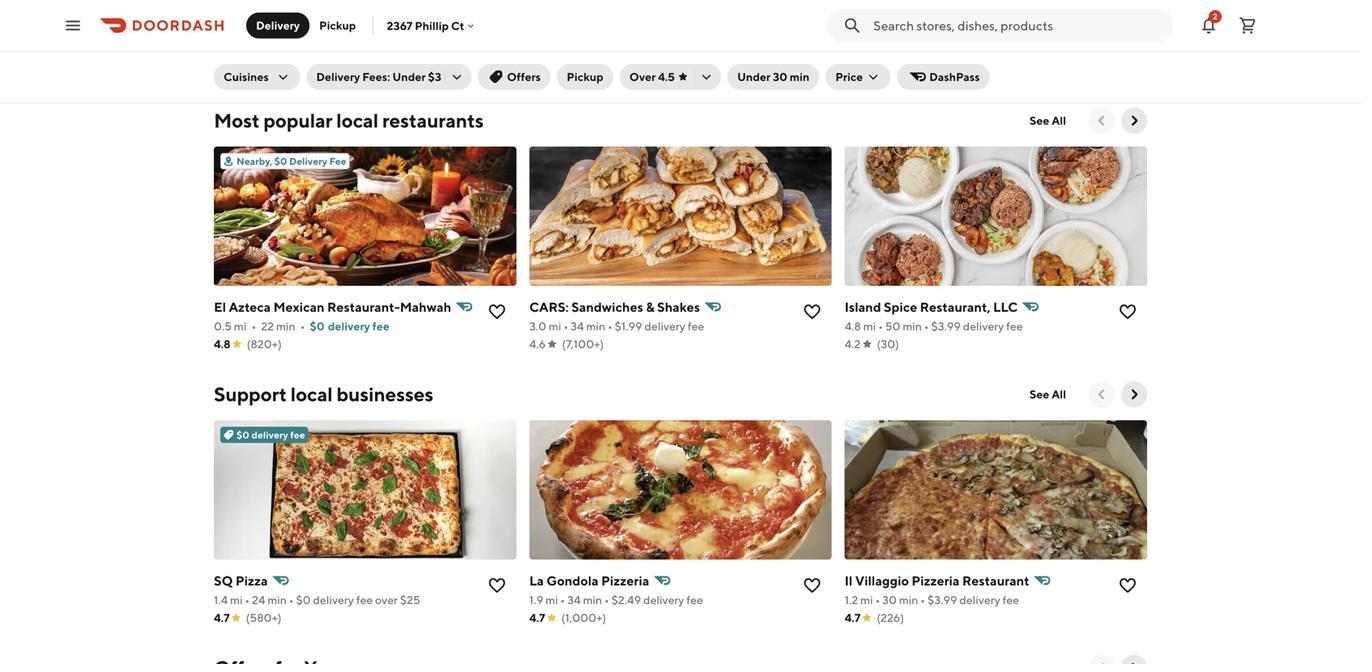Task type: locate. For each thing, give the bounding box(es) containing it.
1 vertical spatial see all link
[[1020, 382, 1077, 408]]

0 vertical spatial $0 delivery fee
[[993, 46, 1072, 59]]

1 horizontal spatial pizzeria
[[912, 574, 960, 589]]

(30)
[[877, 338, 900, 351]]

4.7 down 1.2
[[845, 612, 861, 625]]

delivery
[[331, 44, 372, 58], [628, 46, 669, 59], [1011, 46, 1053, 59], [328, 320, 370, 333], [645, 320, 686, 333], [964, 320, 1005, 333], [252, 430, 288, 441], [313, 594, 354, 607], [644, 594, 685, 607], [960, 594, 1001, 607]]

fee
[[374, 44, 391, 58], [672, 46, 688, 59], [1055, 46, 1072, 59], [373, 320, 390, 333], [688, 320, 705, 333], [1007, 320, 1023, 333], [290, 430, 305, 441], [356, 594, 373, 607], [687, 594, 703, 607], [1003, 594, 1020, 607]]

• down "mexican"
[[300, 320, 305, 333]]

• left 23 at top
[[561, 46, 565, 59]]

1 under from the left
[[393, 70, 426, 83]]

support local businesses
[[214, 383, 434, 406]]

0 vertical spatial 34
[[571, 320, 584, 333]]

fee for 4.8 mi • 50 min • $3.99 delivery fee
[[1007, 320, 1023, 333]]

1 see all link from the top
[[1020, 108, 1077, 134]]

• up (7,100+)
[[564, 320, 569, 333]]

delivery for delivery
[[256, 19, 300, 32]]

delivery up (147)
[[256, 19, 300, 32]]

4.8 for island
[[214, 338, 231, 351]]

$3.99
[[932, 320, 961, 333], [928, 594, 958, 607]]

fee down support local businesses link
[[290, 430, 305, 441]]

open menu image
[[63, 16, 83, 35]]

1 horizontal spatial under
[[738, 70, 771, 83]]

30 up (147)
[[256, 44, 270, 58]]

1.4
[[530, 46, 544, 59], [214, 594, 228, 607]]

3.0 mi • 34 min • $1.99 delivery fee
[[530, 320, 705, 333]]

1 click to add this store to your saved list image from the left
[[478, 19, 517, 58]]

pizzeria up 1.2 mi • 30 min • $3.99 delivery fee
[[912, 574, 960, 589]]

$1.99 down cars: sandwiches & shakes
[[615, 320, 643, 333]]

1 vertical spatial see all
[[1030, 388, 1067, 401]]

fee for 1.4 mi • 24 min • $​0 delivery fee over $25
[[356, 594, 373, 607]]

pizzeria for gondola
[[602, 574, 650, 589]]

il
[[845, 574, 853, 589]]

see all link for most popular local restaurants
[[1020, 108, 1077, 134]]

0 horizontal spatial pizzeria
[[602, 574, 650, 589]]

0 horizontal spatial pickup button
[[310, 13, 366, 39]]

2367 phillip ct button
[[387, 19, 477, 32]]

mi inside b-balls meatballs 0.9 mi • 30 min • $1.99 delivery fee
[[234, 44, 246, 58]]

delivery for 1.9 mi • 34 min • $2.49 delivery fee
[[644, 594, 685, 607]]

0 vertical spatial $3.99
[[932, 320, 961, 333]]

&
[[646, 300, 655, 315]]

1 horizontal spatial $1.99
[[615, 320, 643, 333]]

fee down restaurant-
[[373, 320, 390, 333]]

0 horizontal spatial $​0
[[296, 594, 311, 607]]

local right support
[[291, 383, 333, 406]]

1 vertical spatial 30
[[773, 70, 788, 83]]

delivery for 1.4 mi • 23 min • $​0 delivery fee
[[628, 46, 669, 59]]

min for 1.4 mi • 23 min • $​0 delivery fee
[[583, 46, 602, 59]]

1 vertical spatial 0.5
[[214, 320, 232, 333]]

la gondola pizzeria
[[530, 574, 650, 589]]

price
[[836, 70, 863, 83]]

1 vertical spatial $3.99
[[928, 594, 958, 607]]

1 vertical spatial delivery
[[316, 70, 360, 83]]

0.5 down dairy
[[845, 46, 863, 59]]

min right 24 in the left of the page
[[268, 594, 287, 607]]

delivery down store search: begin typing to search for stores available on doordash text field
[[1011, 46, 1053, 59]]

$0
[[993, 46, 1007, 59], [274, 156, 287, 167], [310, 320, 325, 333], [237, 430, 250, 441]]

click to add this store to your saved list image
[[478, 19, 517, 58], [1109, 19, 1148, 58]]

mi for 1.2 mi • 30 min • $3.99 delivery fee
[[861, 594, 873, 607]]

all
[[1052, 114, 1067, 127], [1052, 388, 1067, 401]]

mi right 1.9
[[546, 594, 558, 607]]

local up fee
[[337, 109, 379, 132]]

see all link for support local businesses
[[1020, 382, 1077, 408]]

pickup button down 23 at top
[[557, 64, 614, 90]]

min right 50
[[903, 320, 922, 333]]

34 down gondola
[[568, 594, 581, 607]]

min for 1.4 mi • 24 min • $​0 delivery fee over $25
[[268, 594, 287, 607]]

pickup button left 2367
[[310, 13, 366, 39]]

fee down shakes
[[688, 320, 705, 333]]

see all
[[1030, 114, 1067, 127], [1030, 388, 1067, 401]]

min
[[273, 44, 292, 58], [583, 46, 602, 59], [905, 46, 924, 59], [790, 70, 810, 83], [276, 320, 295, 333], [587, 320, 606, 333], [903, 320, 922, 333], [268, 594, 287, 607], [583, 594, 603, 607], [900, 594, 919, 607]]

pizzeria for villaggio
[[912, 574, 960, 589]]

• right 24 in the left of the page
[[289, 594, 294, 607]]

2 see all link from the top
[[1020, 382, 1077, 408]]

4.6
[[530, 338, 546, 351]]

(830+)
[[561, 64, 596, 77]]

pickup button
[[310, 13, 366, 39], [557, 64, 614, 90]]

• down gondola
[[561, 594, 565, 607]]

delivery down support
[[252, 430, 288, 441]]

1 see all from the top
[[1030, 114, 1067, 127]]

0 items, open order cart image
[[1239, 16, 1258, 35]]

2 all from the top
[[1052, 388, 1067, 401]]

1 vertical spatial $1.99
[[615, 320, 643, 333]]

fee right $2.49
[[687, 594, 703, 607]]

delivery left 'fees:'
[[316, 70, 360, 83]]

30
[[256, 44, 270, 58], [773, 70, 788, 83], [883, 594, 897, 607]]

$​0
[[611, 46, 626, 59], [296, 594, 311, 607]]

0 horizontal spatial 30
[[256, 44, 270, 58]]

delivery down shakes
[[645, 320, 686, 333]]

1 horizontal spatial click to add this store to your saved list image
[[1109, 19, 1148, 58]]

fee up delivery fees: under $3
[[374, 44, 391, 58]]

34 up (7,100+)
[[571, 320, 584, 333]]

0 vertical spatial 30
[[256, 44, 270, 58]]

1 horizontal spatial pickup button
[[557, 64, 614, 90]]

1 vertical spatial all
[[1052, 388, 1067, 401]]

0 vertical spatial previous button of carousel image
[[1094, 113, 1111, 129]]

1 horizontal spatial $0 delivery fee
[[993, 46, 1072, 59]]

0 vertical spatial see all link
[[1020, 108, 1077, 134]]

0 horizontal spatial $0 delivery fee
[[237, 430, 305, 441]]

4.8
[[214, 62, 231, 75], [845, 320, 862, 333], [214, 338, 231, 351]]

min up (226) on the bottom of the page
[[900, 594, 919, 607]]

2 see from the top
[[1030, 388, 1050, 401]]

• down 'meatballs'
[[294, 44, 299, 58]]

1 vertical spatial 4.8
[[845, 320, 862, 333]]

fee up "over 4.5" button
[[672, 46, 688, 59]]

1 vertical spatial local
[[291, 383, 333, 406]]

0 vertical spatial 0.5
[[845, 46, 863, 59]]

mi for 0.5 mi • 17 min •
[[865, 46, 878, 59]]

mi left 23 at top
[[546, 46, 558, 59]]

4.8 down el
[[214, 338, 231, 351]]

mi down island
[[864, 320, 876, 333]]

$25
[[400, 594, 420, 607]]

min up (7,100+)
[[587, 320, 606, 333]]

0 horizontal spatial 0.5
[[214, 320, 232, 333]]

1 horizontal spatial $​0
[[611, 46, 626, 59]]

min inside b-balls meatballs 0.9 mi • 30 min • $1.99 delivery fee
[[273, 44, 292, 58]]

4.8 for dairy
[[214, 62, 231, 75]]

0 vertical spatial see all
[[1030, 114, 1067, 127]]

0 vertical spatial 1.4
[[530, 46, 544, 59]]

0 vertical spatial 4.8
[[214, 62, 231, 75]]

0 vertical spatial $1.99
[[301, 44, 329, 58]]

0 horizontal spatial $1.99
[[301, 44, 329, 58]]

min for 0.5 mi • 17 min •
[[905, 46, 924, 59]]

delivery down restaurant-
[[328, 320, 370, 333]]

dashpass
[[930, 70, 980, 83]]

delivery for 3.0 mi • 34 min • $1.99 delivery fee
[[645, 320, 686, 333]]

sandwiches
[[572, 300, 644, 315]]

2 vertical spatial delivery
[[289, 156, 328, 167]]

$0 down el azteca mexican restaurant-mahwah
[[310, 320, 325, 333]]

1.2
[[845, 594, 859, 607]]

pickup right delivery button
[[319, 19, 356, 32]]

4.8 down 0.9
[[214, 62, 231, 75]]

click to add this store to your saved list image for (950+)
[[1109, 19, 1148, 58]]

30 up (226) on the bottom of the page
[[883, 594, 897, 607]]

mi right 0.9
[[234, 44, 246, 58]]

17
[[892, 46, 903, 59]]

under inside button
[[738, 70, 771, 83]]

$3.99 for most popular local restaurants
[[932, 320, 961, 333]]

0.5 for dairy
[[845, 46, 863, 59]]

min down 'meatballs'
[[273, 44, 292, 58]]

delivery up 'fees:'
[[331, 44, 372, 58]]

pickup down 23 at top
[[567, 70, 604, 83]]

2 under from the left
[[738, 70, 771, 83]]

pizzeria up $2.49
[[602, 574, 650, 589]]

4.7 down 1.9
[[530, 612, 545, 625]]

1 all from the top
[[1052, 114, 1067, 127]]

0.5 down el
[[214, 320, 232, 333]]

previous button of carousel image
[[1094, 113, 1111, 129], [1094, 387, 1111, 403]]

$​0 right 23 at top
[[611, 46, 626, 59]]

1 see from the top
[[1030, 114, 1050, 127]]

restaurant-
[[327, 300, 400, 315]]

1 horizontal spatial 0.5
[[845, 46, 863, 59]]

1 vertical spatial 34
[[568, 594, 581, 607]]

(226)
[[877, 612, 905, 625]]

0 horizontal spatial click to add this store to your saved list image
[[478, 19, 517, 58]]

0.5
[[845, 46, 863, 59], [214, 320, 232, 333]]

min down click to add this store to your saved list image
[[790, 70, 810, 83]]

previous button of carousel image
[[1094, 661, 1111, 665]]

2367 phillip ct
[[387, 19, 465, 32]]

0 horizontal spatial pickup
[[319, 19, 356, 32]]

1.9 mi • 34 min • $2.49 delivery fee
[[530, 594, 703, 607]]

mi for 1.9 mi • 34 min • $2.49 delivery fee
[[546, 594, 558, 607]]

1 horizontal spatial 30
[[773, 70, 788, 83]]

0 vertical spatial delivery
[[256, 19, 300, 32]]

1 previous button of carousel image from the top
[[1094, 113, 1111, 129]]

$3.99 down restaurant,
[[932, 320, 961, 333]]

min right 17
[[905, 46, 924, 59]]

$0 delivery fee down store search: begin typing to search for stores available on doordash text field
[[993, 46, 1072, 59]]

min for 3.0 mi • 34 min • $1.99 delivery fee
[[587, 320, 606, 333]]

0 horizontal spatial 1.4
[[214, 594, 228, 607]]

0 vertical spatial all
[[1052, 114, 1067, 127]]

queen
[[880, 26, 921, 41]]

• left $2.49
[[605, 594, 610, 607]]

delivery left fee
[[289, 156, 328, 167]]

$1.99
[[301, 44, 329, 58], [615, 320, 643, 333]]

delivery left over
[[313, 594, 354, 607]]

4.7 down sq
[[214, 612, 230, 625]]

mi for 3.0 mi • 34 min • $1.99 delivery fee
[[549, 320, 562, 333]]

cuisines button
[[214, 64, 300, 90]]

1.4 for 1.4 mi • 24 min • $​0 delivery fee over $25
[[214, 594, 228, 607]]

2 see all from the top
[[1030, 388, 1067, 401]]

0 vertical spatial $​0
[[611, 46, 626, 59]]

balls
[[229, 25, 258, 40]]

0 horizontal spatial under
[[393, 70, 426, 83]]

0 vertical spatial see
[[1030, 114, 1050, 127]]

(950+)
[[877, 64, 913, 77]]

30 left price
[[773, 70, 788, 83]]

delivery inside button
[[256, 19, 300, 32]]

mi right the 3.0
[[549, 320, 562, 333]]

1 horizontal spatial 1.4
[[530, 46, 544, 59]]

1 vertical spatial 1.4
[[214, 594, 228, 607]]

1 vertical spatial next button of carousel image
[[1127, 661, 1143, 665]]

$3
[[428, 70, 442, 83]]

$1.99 down 'meatballs'
[[301, 44, 329, 58]]

$​0 for 23
[[611, 46, 626, 59]]

4.7
[[530, 64, 545, 77], [845, 64, 861, 77], [214, 612, 230, 625], [530, 612, 545, 625], [845, 612, 861, 625]]

$3.99 down "il villaggio pizzeria restaurant"
[[928, 594, 958, 607]]

4.7 down dairy
[[845, 64, 861, 77]]

34
[[571, 320, 584, 333], [568, 594, 581, 607]]

$0 delivery fee down support
[[237, 430, 305, 441]]

30 inside button
[[773, 70, 788, 83]]

2 vertical spatial 4.8
[[214, 338, 231, 351]]

delivery up over 4.5
[[628, 46, 669, 59]]

min for 1.9 mi • 34 min • $2.49 delivery fee
[[583, 594, 603, 607]]

mi for 0.5 mi • 22 min • $0 delivery fee
[[234, 320, 247, 333]]

fee down llc
[[1007, 320, 1023, 333]]

1.4 up offers
[[530, 46, 544, 59]]

1 pizzeria from the left
[[602, 574, 650, 589]]

dairy
[[845, 26, 877, 41]]

• down "il villaggio pizzeria restaurant"
[[921, 594, 926, 607]]

pickup
[[319, 19, 356, 32], [567, 70, 604, 83]]

min inside button
[[790, 70, 810, 83]]

ct
[[451, 19, 465, 32]]

1 vertical spatial $0 delivery fee
[[237, 430, 305, 441]]

2 pizzeria from the left
[[912, 574, 960, 589]]

offers
[[507, 70, 541, 83]]

4.8 up 4.2
[[845, 320, 862, 333]]

min right 22
[[276, 320, 295, 333]]

delivery right $2.49
[[644, 594, 685, 607]]

min right 23 at top
[[583, 46, 602, 59]]

delivery down llc
[[964, 320, 1005, 333]]

2 click to add this store to your saved list image from the left
[[1109, 19, 1148, 58]]

click to add this store to your saved list image for (147)
[[478, 19, 517, 58]]

fee left over
[[356, 594, 373, 607]]

mi for 4.8 mi • 50 min • $3.99 delivery fee
[[864, 320, 876, 333]]

0.9
[[214, 44, 232, 58]]

0 vertical spatial local
[[337, 109, 379, 132]]

1 vertical spatial previous button of carousel image
[[1094, 387, 1111, 403]]

1.4 mi • 23 min • $​0 delivery fee
[[530, 46, 688, 59]]

next button of carousel image
[[1127, 113, 1143, 129], [1127, 661, 1143, 665]]

2 previous button of carousel image from the top
[[1094, 387, 1111, 403]]

fee
[[330, 156, 347, 167]]

mi
[[234, 44, 246, 58], [546, 46, 558, 59], [865, 46, 878, 59], [234, 320, 247, 333], [549, 320, 562, 333], [864, 320, 876, 333], [230, 594, 243, 607], [546, 594, 558, 607], [861, 594, 873, 607]]

villaggio
[[856, 574, 909, 589]]

min for 1.2 mi • 30 min • $3.99 delivery fee
[[900, 594, 919, 607]]

0 vertical spatial pickup
[[319, 19, 356, 32]]

island
[[845, 300, 882, 315]]

previous button of carousel image for most popular local restaurants
[[1094, 113, 1111, 129]]

mi down sq pizza
[[230, 594, 243, 607]]

mi down dairy
[[865, 46, 878, 59]]

fees:
[[363, 70, 390, 83]]

1.4 down sq
[[214, 594, 228, 607]]

2
[[1214, 12, 1218, 21]]

delivery down restaurant
[[960, 594, 1001, 607]]

min down la gondola pizzeria
[[583, 594, 603, 607]]

$0 down store search: begin typing to search for stores available on doordash text field
[[993, 46, 1007, 59]]

• up (147)
[[249, 44, 254, 58]]

mi down azteca at the left of the page
[[234, 320, 247, 333]]

fee down restaurant
[[1003, 594, 1020, 607]]

under 30 min
[[738, 70, 810, 83]]

1 vertical spatial pickup
[[567, 70, 604, 83]]

businesses
[[337, 383, 434, 406]]

mi right 1.2
[[861, 594, 873, 607]]

2 vertical spatial 30
[[883, 594, 897, 607]]

delivery inside b-balls meatballs 0.9 mi • 30 min • $1.99 delivery fee
[[331, 44, 372, 58]]

$0 delivery fee
[[993, 46, 1072, 59], [237, 430, 305, 441]]

1 vertical spatial $​0
[[296, 594, 311, 607]]

3.0
[[530, 320, 547, 333]]

$​0 right 24 in the left of the page
[[296, 594, 311, 607]]

0 vertical spatial next button of carousel image
[[1127, 113, 1143, 129]]

fee for 3.0 mi • 34 min • $1.99 delivery fee
[[688, 320, 705, 333]]

1 vertical spatial see
[[1030, 388, 1050, 401]]

b-
[[214, 25, 229, 40]]

• left $0.99 in the top of the page
[[929, 46, 934, 59]]

delivery for 0.5 mi • 22 min • $0 delivery fee
[[328, 320, 370, 333]]

50
[[886, 320, 901, 333]]



Task type: describe. For each thing, give the bounding box(es) containing it.
next button of carousel image
[[1127, 387, 1143, 403]]

island spice restaurant, llc
[[845, 300, 1018, 315]]

2 horizontal spatial 30
[[883, 594, 897, 607]]

(7,100+)
[[562, 338, 604, 351]]

dashpass button
[[897, 64, 990, 90]]

popular
[[264, 109, 333, 132]]

most
[[214, 109, 260, 132]]

1 next button of carousel image from the top
[[1127, 113, 1143, 129]]

4.7 for sq pizza
[[214, 612, 230, 625]]

restaurant,
[[920, 300, 991, 315]]

4.8 mi • 50 min • $3.99 delivery fee
[[845, 320, 1023, 333]]

23
[[568, 46, 581, 59]]

1.9
[[530, 594, 544, 607]]

30 inside b-balls meatballs 0.9 mi • 30 min • $1.99 delivery fee
[[256, 44, 270, 58]]

0 vertical spatial pickup button
[[310, 13, 366, 39]]

4.7 for la gondola pizzeria
[[530, 612, 545, 625]]

over
[[375, 594, 398, 607]]

cars: sandwiches & shakes
[[530, 300, 700, 315]]

(147)
[[247, 62, 272, 75]]

$3.99 for support local businesses
[[928, 594, 958, 607]]

• left 50
[[879, 320, 883, 333]]

• left 17
[[883, 46, 888, 59]]

(580+)
[[246, 612, 282, 625]]

• left 24 in the left of the page
[[245, 594, 250, 607]]

4.2
[[845, 338, 861, 351]]

delivery for 4.8 mi • 50 min • $3.99 delivery fee
[[964, 320, 1005, 333]]

el
[[214, 300, 226, 315]]

1 horizontal spatial local
[[337, 109, 379, 132]]

cuisines
[[224, 70, 269, 83]]

offers button
[[478, 64, 551, 90]]

b-balls meatballs 0.9 mi • 30 min • $1.99 delivery fee
[[214, 25, 391, 58]]

2 next button of carousel image from the top
[[1127, 661, 1143, 665]]

most popular local restaurants
[[214, 109, 484, 132]]

shakes
[[657, 300, 700, 315]]

2367
[[387, 19, 413, 32]]

mi for 1.4 mi • 24 min • $​0 delivery fee over $25
[[230, 594, 243, 607]]

22
[[261, 320, 274, 333]]

0.5 for el
[[214, 320, 232, 333]]

phillip
[[415, 19, 449, 32]]

azteca
[[229, 300, 271, 315]]

llc
[[994, 300, 1018, 315]]

nearby, $0 delivery fee
[[237, 156, 347, 167]]

delivery for 1.4 mi • 24 min • $​0 delivery fee over $25
[[313, 594, 354, 607]]

mexican
[[274, 300, 325, 315]]

see for support local businesses
[[1030, 388, 1050, 401]]

pizza
[[236, 574, 268, 589]]

delivery button
[[246, 13, 310, 39]]

see for most popular local restaurants
[[1030, 114, 1050, 127]]

delivery for 1.2 mi • 30 min • $3.99 delivery fee
[[960, 594, 1001, 607]]

24
[[252, 594, 265, 607]]

• down island spice restaurant, llc in the right top of the page
[[925, 320, 929, 333]]

$0.99
[[939, 46, 970, 59]]

4.5
[[658, 70, 675, 83]]

1 horizontal spatial pickup
[[567, 70, 604, 83]]

restaurants
[[382, 109, 484, 132]]

(1,000+)
[[562, 612, 607, 625]]

il villaggio pizzeria restaurant
[[845, 574, 1030, 589]]

1.2 mi • 30 min • $3.99 delivery fee
[[845, 594, 1020, 607]]

under 30 min button
[[728, 64, 820, 90]]

mahwah
[[400, 300, 452, 315]]

min for 4.8 mi • 50 min • $3.99 delivery fee
[[903, 320, 922, 333]]

all for most popular local restaurants
[[1052, 114, 1067, 127]]

fee for 1.4 mi • 23 min • $​0 delivery fee
[[672, 46, 688, 59]]

most popular local restaurants link
[[214, 108, 484, 134]]

1.4 mi • 24 min • $​0 delivery fee over $25
[[214, 594, 420, 607]]

4.7 for dairy queen
[[845, 64, 861, 77]]

$0 right nearby,
[[274, 156, 287, 167]]

34 for support local businesses
[[568, 594, 581, 607]]

1 vertical spatial pickup button
[[557, 64, 614, 90]]

fee for 1.2 mi • 30 min • $3.99 delivery fee
[[1003, 594, 1020, 607]]

$​0 for 24
[[296, 594, 311, 607]]

previous button of carousel image for support local businesses
[[1094, 387, 1111, 403]]

fee inside b-balls meatballs 0.9 mi • 30 min • $1.99 delivery fee
[[374, 44, 391, 58]]

gondola
[[547, 574, 599, 589]]

• down sandwiches
[[608, 320, 613, 333]]

min for 0.5 mi • 22 min • $0 delivery fee
[[276, 320, 295, 333]]

0.5 mi • 17 min •
[[845, 46, 934, 59]]

sq
[[214, 574, 233, 589]]

support local businesses link
[[214, 382, 434, 408]]

nearby,
[[237, 156, 272, 167]]

$0 down support
[[237, 430, 250, 441]]

$1.99 inside b-balls meatballs 0.9 mi • 30 min • $1.99 delivery fee
[[301, 44, 329, 58]]

(820+)
[[247, 338, 282, 351]]

4.7 for il villaggio pizzeria restaurant
[[845, 612, 861, 625]]

see all for support local businesses
[[1030, 388, 1067, 401]]

click to add this store to your saved list image
[[793, 19, 832, 58]]

mi for 1.4 mi • 23 min • $​0 delivery fee
[[546, 46, 558, 59]]

over 4.5 button
[[620, 64, 721, 90]]

cars:
[[530, 300, 569, 315]]

34 for most popular local restaurants
[[571, 320, 584, 333]]

fee down store search: begin typing to search for stores available on doordash text field
[[1055, 46, 1072, 59]]

delivery for delivery fees: under $3
[[316, 70, 360, 83]]

see all for most popular local restaurants
[[1030, 114, 1067, 127]]

restaurant
[[963, 574, 1030, 589]]

notification bell image
[[1200, 16, 1219, 35]]

$2.49
[[612, 594, 641, 607]]

• right 23 at top
[[604, 46, 609, 59]]

dairy queen
[[845, 26, 921, 41]]

over
[[630, 70, 656, 83]]

sq pizza
[[214, 574, 268, 589]]

all for support local businesses
[[1052, 388, 1067, 401]]

delivery fees: under $3
[[316, 70, 442, 83]]

4.7 left (830+)
[[530, 64, 545, 77]]

meatballs
[[260, 25, 320, 40]]

el azteca mexican restaurant-mahwah
[[214, 300, 452, 315]]

price button
[[826, 64, 891, 90]]

fee for 1.9 mi • 34 min • $2.49 delivery fee
[[687, 594, 703, 607]]

2 button
[[1200, 9, 1222, 42]]

0 horizontal spatial local
[[291, 383, 333, 406]]

• left 22
[[252, 320, 256, 333]]

over 4.5
[[630, 70, 675, 83]]

Store search: begin typing to search for stores available on DoorDash text field
[[874, 17, 1164, 34]]

0.5 mi • 22 min • $0 delivery fee
[[214, 320, 390, 333]]

fee for 0.5 mi • 22 min • $0 delivery fee
[[373, 320, 390, 333]]

• down 'villaggio'
[[876, 594, 881, 607]]

support
[[214, 383, 287, 406]]

la
[[530, 574, 544, 589]]

spice
[[884, 300, 918, 315]]

1.4 for 1.4 mi • 23 min • $​0 delivery fee
[[530, 46, 544, 59]]



Task type: vqa. For each thing, say whether or not it's contained in the screenshot.
AM
no



